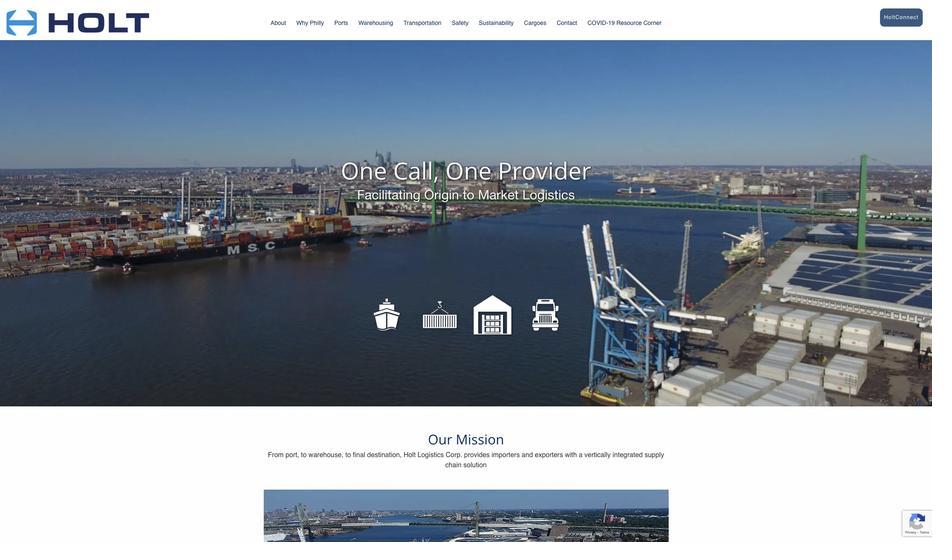 Task type: locate. For each thing, give the bounding box(es) containing it.
one up origin
[[446, 155, 492, 187]]

1 vertical spatial logistics
[[418, 452, 444, 460]]

logistics down our
[[418, 452, 444, 460]]

logistics
[[523, 187, 575, 203], [418, 452, 444, 460]]

chain
[[446, 462, 462, 470]]

provides
[[465, 452, 490, 460]]

facilitating
[[358, 187, 421, 203]]

2 horizontal spatial to
[[463, 187, 475, 203]]

cargoes
[[525, 19, 547, 26]]

holt logistics image
[[6, 0, 149, 40]]

a
[[579, 452, 583, 460]]

our mission from port, to warehouse, to final destination, holt logistics corp. provides importers and exporters with a vertically integrated supply chain solution
[[268, 431, 665, 470]]

mission
[[456, 431, 505, 449]]

holtconnect button
[[881, 8, 924, 27]]

logistics inside our mission from port, to warehouse, to final destination, holt logistics corp. provides importers and exporters with a vertically integrated supply chain solution
[[418, 452, 444, 460]]

holtconnect
[[885, 14, 919, 20]]

call,
[[394, 155, 440, 187]]

covid-19 resource corner
[[588, 19, 662, 26]]

sustainability link
[[479, 16, 514, 32]]

1 horizontal spatial to
[[346, 452, 351, 460]]

final
[[353, 452, 366, 460]]

to inside one call, one provider facilitating origin to market logistics
[[463, 187, 475, 203]]

transportation link
[[404, 16, 442, 32]]

warehousing link
[[359, 16, 394, 32]]

0 horizontal spatial to
[[301, 452, 307, 460]]

logistics inside one call, one provider facilitating origin to market logistics
[[523, 187, 575, 203]]

to right origin
[[463, 187, 475, 203]]

one up facilitating
[[341, 155, 387, 187]]

provider
[[498, 155, 592, 187]]

one
[[341, 155, 387, 187], [446, 155, 492, 187]]

to right port,
[[301, 452, 307, 460]]

one call, one provider facilitating origin to market logistics
[[341, 155, 592, 203]]

holtconnect link
[[787, 4, 924, 33]]

0 vertical spatial logistics
[[523, 187, 575, 203]]

aerial view of warehouse and port image
[[264, 491, 669, 543]]

1 horizontal spatial one
[[446, 155, 492, 187]]

0 horizontal spatial logistics
[[418, 452, 444, 460]]

to left final
[[346, 452, 351, 460]]

one call, one provider main content
[[0, 0, 933, 543]]

safety link
[[452, 16, 469, 32]]

logistics down the provider
[[523, 187, 575, 203]]

about
[[271, 19, 286, 26]]

1 horizontal spatial logistics
[[523, 187, 575, 203]]

0 horizontal spatial one
[[341, 155, 387, 187]]

market
[[479, 187, 519, 203]]

safety
[[452, 19, 469, 26]]

to
[[463, 187, 475, 203], [301, 452, 307, 460], [346, 452, 351, 460]]



Task type: describe. For each thing, give the bounding box(es) containing it.
philly
[[310, 19, 324, 26]]

covid-
[[588, 19, 609, 26]]

ports link
[[335, 16, 348, 32]]

warehousing
[[359, 19, 394, 26]]

cargoes link
[[525, 16, 547, 32]]

about link
[[271, 16, 286, 33]]

and
[[522, 452, 533, 460]]

to for port,
[[346, 452, 351, 460]]

transportation
[[404, 19, 442, 26]]

contact
[[557, 19, 578, 26]]

exporters
[[535, 452, 564, 460]]

warehouse,
[[309, 452, 344, 460]]

why
[[297, 19, 308, 26]]

19
[[609, 19, 615, 26]]

origin
[[425, 187, 460, 203]]

ports
[[335, 19, 348, 26]]

contact link
[[557, 16, 578, 32]]

from
[[268, 452, 284, 460]]

1 one from the left
[[341, 155, 387, 187]]

solution
[[464, 462, 487, 470]]

supply
[[645, 452, 665, 460]]

holt
[[404, 452, 416, 460]]

with
[[565, 452, 577, 460]]

2 one from the left
[[446, 155, 492, 187]]

port,
[[286, 452, 299, 460]]

why philly link
[[297, 16, 324, 32]]

integrated
[[613, 452, 643, 460]]

sustainability
[[479, 19, 514, 26]]

covid-19 resource corner link
[[588, 10, 662, 32]]

vertically
[[585, 452, 611, 460]]

why philly
[[297, 19, 324, 26]]

importers
[[492, 452, 520, 460]]

to for provider
[[463, 187, 475, 203]]

our
[[428, 431, 453, 449]]

corner
[[644, 19, 662, 26]]

resource
[[617, 19, 642, 26]]

destination,
[[368, 452, 402, 460]]

corp.
[[446, 452, 463, 460]]



Task type: vqa. For each thing, say whether or not it's contained in the screenshot.
Port
no



